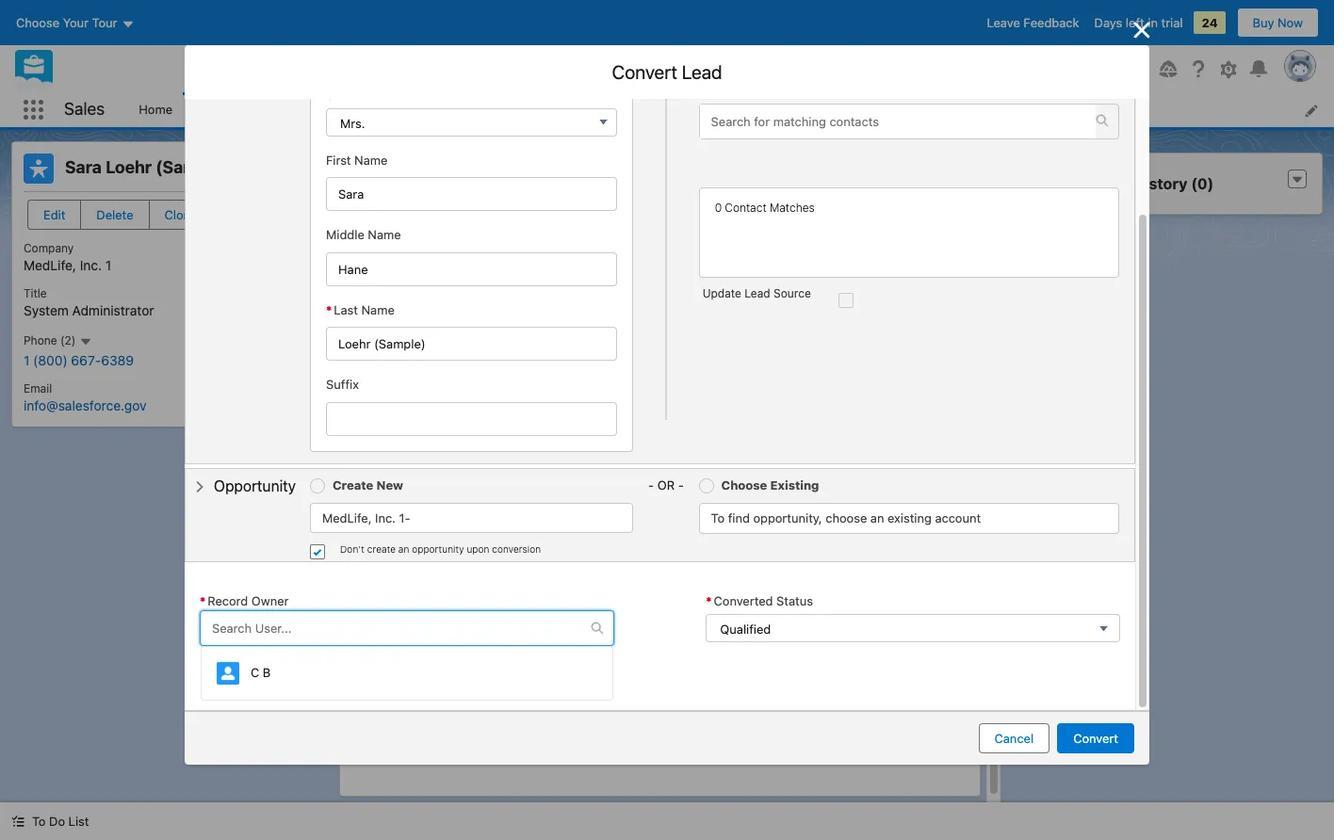 Task type: describe. For each thing, give the bounding box(es) containing it.
days left in trial
[[1095, 15, 1183, 30]]

1 vertical spatial the
[[873, 316, 892, 332]]

medlife, inside button
[[322, 511, 372, 526]]

new task
[[557, 519, 611, 534]]

new event button
[[660, 511, 783, 542]]

0 vertical spatial the
[[804, 298, 823, 313]]

status : working
[[397, 206, 494, 221]]

suffix
[[326, 377, 359, 392]]

1 • from the left
[[784, 560, 790, 575]]

home
[[139, 102, 173, 117]]

create new
[[333, 478, 403, 493]]

to find opportunity, choose an existing account
[[711, 510, 981, 526]]

dashboards link
[[766, 92, 857, 127]]

overdue
[[463, 629, 514, 644]]

upcoming
[[386, 629, 448, 644]]

24
[[1202, 15, 1218, 30]]

lead for convert
[[682, 61, 723, 83]]

update
[[703, 287, 742, 301]]

inc. inside button
[[375, 511, 396, 526]]

0 vertical spatial an
[[871, 510, 885, 526]]

history
[[1134, 175, 1188, 192]]

their
[[711, 316, 737, 332]]

fields
[[383, 243, 421, 259]]

guidance
[[657, 243, 718, 259]]

identify
[[679, 298, 723, 313]]

more.
[[803, 680, 836, 695]]

forecasts link
[[688, 92, 766, 127]]

qualify
[[657, 280, 699, 294]]

new event
[[707, 519, 767, 534]]

new for new event
[[707, 519, 732, 534]]

c
[[251, 665, 259, 680]]

1 - from the left
[[649, 478, 654, 493]]

leads.
[[767, 280, 803, 294]]

0 horizontal spatial title system administrator
[[24, 287, 154, 319]]

to do list
[[32, 814, 89, 829]]

converted
[[714, 594, 773, 609]]

0 horizontal spatial status
[[397, 206, 437, 221]]

record owner
[[208, 594, 289, 609]]

text default image inside the to do list 'button'
[[11, 816, 25, 829]]

opportunities list item
[[464, 92, 589, 127]]

0 horizontal spatial new
[[377, 478, 403, 493]]

activities inside no activities to show. get started by sending an email, scheduling a task, and more.
[[619, 661, 670, 676]]

accounts list item
[[265, 92, 365, 127]]

&
[[451, 629, 460, 644]]

to do list button
[[0, 803, 100, 841]]

home link
[[128, 92, 184, 127]]

0 horizontal spatial an
[[399, 543, 409, 555]]

0 horizontal spatial administrator
[[72, 303, 154, 319]]

reports
[[893, 102, 938, 117]]

started
[[508, 680, 549, 695]]

scheduling
[[672, 680, 735, 695]]

inc. inside company medlife, inc. 1
[[80, 257, 102, 273]]

1 inside company medlife, inc. 1
[[105, 257, 111, 273]]

record
[[208, 594, 248, 609]]

0 horizontal spatial system
[[24, 303, 69, 319]]

first
[[326, 152, 351, 167]]

reports link
[[882, 92, 949, 127]]

mrs. button
[[326, 108, 618, 136]]

to inside no activities to show. get started by sending an email, scheduling a task, and more.
[[674, 661, 685, 676]]

choose
[[722, 478, 768, 493]]

now
[[1278, 15, 1304, 30]]

667-
[[71, 352, 101, 368]]

edit button
[[27, 200, 81, 230]]

contacts link
[[365, 92, 440, 127]]

sending
[[569, 680, 615, 695]]

middle name
[[326, 227, 401, 242]]

* for converted status
[[706, 594, 712, 609]]

(sample)
[[156, 157, 230, 177]]

accounts
[[276, 102, 330, 117]]

delete
[[96, 207, 133, 222]]

dashboards list item
[[766, 92, 882, 127]]

in
[[1148, 15, 1158, 30]]

1 vertical spatial info@salesforce.gov
[[24, 398, 147, 414]]

promising
[[703, 280, 763, 294]]

qualified button
[[706, 615, 1121, 643]]

1 horizontal spatial activities
[[811, 560, 862, 575]]

mark
[[806, 206, 834, 222]]

qualified
[[720, 622, 771, 637]]

1 horizontal spatial email
[[359, 324, 388, 339]]

c b link
[[202, 655, 613, 693]]

to for to do list
[[32, 814, 46, 829]]

last name
[[334, 302, 395, 317]]

owner
[[251, 594, 289, 609]]

leads link
[[184, 92, 240, 127]]

0 vertical spatial contact
[[737, 298, 781, 313]]

convert for convert
[[1074, 731, 1119, 747]]

status for converted status
[[777, 594, 813, 609]]

company medlife, inc. 1
[[24, 241, 111, 273]]

upcoming & overdue
[[386, 629, 514, 644]]

middle
[[326, 227, 365, 242]]

accounts link
[[265, 92, 341, 127]]

email info@salesforce.gov
[[24, 382, 147, 414]]

log
[[405, 519, 426, 534]]

path options list box
[[397, 154, 965, 184]]

salutation
[[326, 87, 383, 102]]

conversion
[[492, 543, 541, 555]]

call
[[440, 519, 461, 534]]

edit link
[[623, 244, 645, 259]]

quotes
[[985, 102, 1026, 117]]

get
[[484, 680, 505, 695]]

Search User... text field
[[201, 612, 591, 646]]

key
[[355, 243, 379, 259]]

1 (800) 667-6389 link
[[24, 352, 134, 368]]

choose existing
[[722, 478, 819, 493]]

0 horizontal spatial title
[[24, 287, 47, 301]]

sara loehr (sample)
[[65, 157, 230, 177]]

reports list item
[[882, 92, 974, 127]]

loehr
[[106, 157, 152, 177]]

feedback
[[1024, 15, 1080, 30]]

2 all from the left
[[793, 560, 808, 575]]

1 horizontal spatial lead
[[896, 316, 920, 332]]

medlife, inc. 1-
[[322, 511, 411, 526]]

a inside button
[[430, 519, 437, 534]]

buy now button
[[1237, 8, 1320, 38]]

as
[[878, 206, 891, 222]]

0 vertical spatial for
[[721, 243, 740, 259]]

sales
[[64, 99, 105, 119]]

* for record owner
[[200, 594, 206, 609]]

contact
[[725, 201, 767, 215]]

upon
[[467, 543, 490, 555]]

0 horizontal spatial lead
[[827, 298, 851, 313]]



Task type: vqa. For each thing, say whether or not it's contained in the screenshot.
Middle Name
yes



Task type: locate. For each thing, give the bounding box(es) containing it.
1 left (800)
[[24, 352, 30, 368]]

the right information
[[873, 316, 892, 332]]

mrs.
[[340, 116, 365, 131]]

dashboards
[[777, 102, 846, 117]]

0 horizontal spatial lead
[[682, 61, 723, 83]]

last
[[334, 302, 358, 317]]

trial
[[1162, 15, 1183, 30]]

* left 'last'
[[326, 302, 332, 317]]

0 vertical spatial a
[[727, 298, 733, 313]]

First Name text field
[[326, 177, 618, 211]]

0 horizontal spatial the
[[804, 298, 823, 313]]

2 horizontal spatial email
[[862, 519, 893, 534]]

to left find
[[711, 510, 725, 526]]

1 horizontal spatial administrator
[[408, 299, 490, 315]]

0 horizontal spatial for
[[721, 243, 740, 259]]

2 vertical spatial name
[[362, 302, 395, 317]]

save
[[679, 316, 707, 332]]

first name
[[326, 152, 388, 167]]

1 vertical spatial for
[[785, 298, 801, 313]]

• left "types"
[[865, 560, 871, 575]]

log a call
[[405, 519, 461, 534]]

matches
[[770, 201, 815, 215]]

lead for update
[[745, 287, 771, 301]]

0 vertical spatial inc.
[[80, 257, 102, 273]]

1 horizontal spatial the
[[873, 316, 892, 332]]

for inside qualify promising leads. identify a contact for the lead save their contact information to the lead record
[[785, 298, 801, 313]]

information
[[789, 316, 855, 332]]

0 horizontal spatial -
[[649, 478, 654, 493]]

0 vertical spatial email
[[359, 324, 388, 339]]

- left or
[[649, 478, 654, 493]]

email down (800)
[[24, 382, 52, 396]]

info@salesforce.gov link down 667- at the top left of page
[[24, 398, 147, 414]]

* left record
[[200, 594, 206, 609]]

1 vertical spatial inc.
[[375, 511, 396, 526]]

success
[[743, 243, 798, 259]]

2 horizontal spatial an
[[871, 510, 885, 526]]

an right create
[[399, 543, 409, 555]]

all left "types"
[[874, 560, 889, 575]]

1 vertical spatial medlife,
[[322, 511, 372, 526]]

a right log
[[430, 519, 437, 534]]

convert lead
[[612, 61, 723, 83]]

task
[[585, 519, 611, 534]]

2 horizontal spatial a
[[738, 680, 745, 695]]

or
[[658, 478, 675, 493]]

status left as
[[838, 206, 874, 222]]

an inside no activities to show. get started by sending an email, scheduling a task, and more.
[[618, 680, 632, 695]]

status
[[355, 712, 965, 747]]

status up fields
[[397, 206, 437, 221]]

1 horizontal spatial title
[[359, 279, 382, 293]]

1 vertical spatial activities
[[619, 661, 670, 676]]

1 horizontal spatial info@salesforce.gov link
[[359, 345, 482, 361]]

0 vertical spatial to
[[711, 510, 725, 526]]

the up information
[[804, 298, 823, 313]]

•
[[784, 560, 790, 575], [865, 560, 871, 575]]

Suffix text field
[[326, 402, 618, 436]]

status down filters: all time • all activities • all types
[[777, 594, 813, 609]]

1 horizontal spatial convert
[[1074, 731, 1119, 747]]

name for middle name
[[368, 227, 401, 242]]

edit inside edit button
[[43, 207, 65, 222]]

activities up refresh button
[[811, 560, 862, 575]]

a left task,
[[738, 680, 745, 695]]

an right "choose"
[[871, 510, 885, 526]]

clone
[[165, 207, 197, 222]]

for up promising
[[721, 243, 740, 259]]

opportunities
[[475, 102, 554, 117]]

title system administrator
[[359, 279, 490, 315], [24, 287, 154, 319]]

a inside no activities to show. get started by sending an email, scheduling a task, and more.
[[738, 680, 745, 695]]

source
[[774, 287, 811, 301]]

system right 'last'
[[359, 299, 404, 315]]

c b
[[251, 665, 271, 680]]

don't create an opportunity upon conversion
[[340, 543, 541, 555]]

1 horizontal spatial *
[[326, 302, 332, 317]]

new left task
[[557, 519, 582, 534]]

edit
[[43, 207, 65, 222], [623, 245, 645, 259]]

new inside button
[[707, 519, 732, 534]]

system up (800)
[[24, 303, 69, 319]]

2 vertical spatial an
[[618, 680, 632, 695]]

0 vertical spatial to
[[858, 316, 870, 332]]

0 horizontal spatial info@salesforce.gov link
[[24, 398, 147, 414]]

days
[[1095, 15, 1123, 30]]

an
[[871, 510, 885, 526], [399, 543, 409, 555], [618, 680, 632, 695]]

leads list item
[[184, 92, 265, 127]]

cancel button
[[979, 724, 1050, 754]]

existing
[[771, 478, 819, 493]]

Search for matching contacts text field
[[700, 104, 1096, 138]]

0 horizontal spatial •
[[784, 560, 790, 575]]

by
[[552, 680, 566, 695]]

edit left guidance
[[623, 245, 645, 259]]

inc. left 1-
[[375, 511, 396, 526]]

name for last name
[[362, 302, 395, 317]]

all left 'time'
[[738, 560, 753, 575]]

0 horizontal spatial medlife,
[[24, 257, 76, 273]]

2 vertical spatial a
[[738, 680, 745, 695]]

for down the leads.
[[785, 298, 801, 313]]

contact
[[737, 298, 781, 313], [741, 316, 785, 332]]

tab list
[[355, 461, 965, 498]]

medlife, up don't
[[322, 511, 372, 526]]

1 horizontal spatial a
[[727, 298, 733, 313]]

quotes link
[[974, 92, 1037, 127]]

new for new task
[[557, 519, 582, 534]]

medlife, inside company medlife, inc. 1
[[24, 257, 76, 273]]

1 horizontal spatial •
[[865, 560, 871, 575]]

status for mark status as complete
[[838, 206, 874, 222]]

refresh button
[[786, 583, 832, 613]]

0 vertical spatial info@salesforce.gov link
[[359, 345, 482, 361]]

2 vertical spatial email
[[862, 519, 893, 534]]

title system administrator down company medlife, inc. 1
[[24, 287, 154, 319]]

• right 'time'
[[784, 560, 790, 575]]

1 horizontal spatial to
[[858, 316, 870, 332]]

choose
[[826, 510, 867, 526]]

create
[[333, 478, 374, 493]]

the
[[804, 298, 823, 313], [873, 316, 892, 332]]

inc. down delete button
[[80, 257, 102, 273]]

medlife, inc. 1- button
[[322, 504, 633, 533]]

0 horizontal spatial activities
[[619, 661, 670, 676]]

mark status as complete
[[806, 206, 949, 222]]

user image
[[217, 663, 239, 686]]

1 horizontal spatial status
[[777, 594, 813, 609]]

no activities to show. get started by sending an email, scheduling a task, and more.
[[484, 661, 836, 695]]

list
[[128, 92, 1335, 127]]

0 horizontal spatial info@salesforce.gov
[[24, 398, 147, 414]]

2 - from the left
[[678, 478, 684, 493]]

lead up information
[[827, 298, 851, 313]]

filters: all time • all activities • all types
[[697, 560, 924, 575]]

None text field
[[326, 327, 618, 361]]

1 down delete
[[105, 257, 111, 273]]

2 • from the left
[[865, 560, 871, 575]]

calendar list item
[[589, 92, 688, 127]]

1 vertical spatial to
[[32, 814, 46, 829]]

to inside 'button'
[[32, 814, 46, 829]]

1
[[105, 257, 111, 273], [24, 352, 30, 368]]

2 horizontal spatial status
[[838, 206, 874, 222]]

0 vertical spatial 1
[[105, 257, 111, 273]]

Middle Name text field
[[326, 252, 618, 286]]

text default image
[[591, 622, 604, 635]]

campaign history (0)
[[1057, 175, 1214, 192]]

a down promising
[[727, 298, 733, 313]]

0 horizontal spatial email
[[24, 382, 52, 396]]

edit up company
[[43, 207, 65, 222]]

email button
[[816, 511, 909, 542]]

-
[[649, 478, 654, 493], [678, 478, 684, 493]]

1 all from the left
[[738, 560, 753, 575]]

a inside qualify promising leads. identify a contact for the lead save their contact information to the lead record
[[727, 298, 733, 313]]

campaign
[[1057, 175, 1131, 192]]

0 horizontal spatial 1
[[24, 352, 30, 368]]

to left show. at right bottom
[[674, 661, 685, 676]]

0 horizontal spatial *
[[200, 594, 206, 609]]

0 vertical spatial activities
[[811, 560, 862, 575]]

2 horizontal spatial all
[[874, 560, 889, 575]]

opportunities link
[[464, 92, 565, 127]]

delete button
[[80, 200, 149, 230]]

3 all from the left
[[874, 560, 889, 575]]

1 horizontal spatial info@salesforce.gov
[[359, 345, 482, 361]]

lead right information
[[896, 316, 920, 332]]

b
[[263, 665, 271, 680]]

1 horizontal spatial lead
[[745, 287, 771, 301]]

opportunity
[[214, 478, 296, 495]]

1 vertical spatial name
[[368, 227, 401, 242]]

name right 'last'
[[362, 302, 395, 317]]

0 horizontal spatial to
[[674, 661, 685, 676]]

lead image
[[24, 154, 54, 184]]

convert for convert lead
[[612, 61, 678, 83]]

new task button
[[510, 511, 627, 542]]

0 horizontal spatial edit
[[43, 207, 65, 222]]

* for last name
[[326, 302, 332, 317]]

0 vertical spatial convert
[[612, 61, 678, 83]]

lead up forecasts
[[682, 61, 723, 83]]

2 horizontal spatial *
[[706, 594, 712, 609]]

contact down update lead source on the right of the page
[[741, 316, 785, 332]]

leads
[[195, 102, 229, 117]]

show.
[[688, 661, 721, 676]]

status inside "mark status as complete" button
[[838, 206, 874, 222]]

all right 'time'
[[793, 560, 808, 575]]

1 horizontal spatial new
[[557, 519, 582, 534]]

administrator up 6389
[[72, 303, 154, 319]]

email down last name
[[359, 324, 388, 339]]

title down company
[[24, 287, 47, 301]]

name up key fields
[[368, 227, 401, 242]]

0 vertical spatial lead
[[827, 298, 851, 313]]

administrator
[[408, 299, 490, 315], [72, 303, 154, 319]]

0 vertical spatial medlife,
[[24, 257, 76, 273]]

1 vertical spatial email
[[24, 382, 52, 396]]

1 horizontal spatial -
[[678, 478, 684, 493]]

leave feedback link
[[987, 15, 1080, 30]]

1 vertical spatial an
[[399, 543, 409, 555]]

contacts
[[377, 102, 428, 117]]

1 horizontal spatial system
[[359, 299, 404, 315]]

0 horizontal spatial all
[[738, 560, 753, 575]]

1 vertical spatial edit
[[623, 245, 645, 259]]

lead
[[827, 298, 851, 313], [896, 316, 920, 332]]

6389
[[101, 352, 134, 368]]

1-
[[399, 511, 411, 526]]

account
[[935, 510, 981, 526]]

lead left source
[[745, 287, 771, 301]]

1 vertical spatial lead
[[896, 316, 920, 332]]

and
[[779, 680, 800, 695]]

0 vertical spatial name
[[355, 152, 388, 167]]

text default image
[[1096, 114, 1109, 128], [1291, 173, 1305, 187], [193, 481, 206, 494], [11, 816, 25, 829]]

name for first name
[[355, 152, 388, 167]]

:
[[437, 206, 441, 221]]

1 horizontal spatial medlife,
[[322, 511, 372, 526]]

1 horizontal spatial an
[[618, 680, 632, 695]]

info@salesforce.gov up 'phone'
[[359, 345, 482, 361]]

info@salesforce.gov link
[[359, 345, 482, 361], [24, 398, 147, 414]]

group
[[1076, 57, 1116, 80]]

- or -
[[649, 478, 684, 493]]

text default image inside opportunity 'dropdown button'
[[193, 481, 206, 494]]

converted status
[[714, 594, 813, 609]]

0 horizontal spatial inc.
[[80, 257, 102, 273]]

activities up email,
[[619, 661, 670, 676]]

email inside button
[[862, 519, 893, 534]]

1 vertical spatial contact
[[741, 316, 785, 332]]

do
[[49, 814, 65, 829]]

info@salesforce.gov down 667- at the top left of page
[[24, 398, 147, 414]]

opportunity,
[[754, 510, 823, 526]]

quotes list item
[[974, 92, 1062, 127]]

convert right cancel
[[1074, 731, 1119, 747]]

task,
[[748, 680, 776, 695]]

0 horizontal spatial to
[[32, 814, 46, 829]]

- right or
[[678, 478, 684, 493]]

0 vertical spatial info@salesforce.gov
[[359, 345, 482, 361]]

new inside button
[[557, 519, 582, 534]]

contact down the leads.
[[737, 298, 781, 313]]

title system administrator down fields
[[359, 279, 490, 315]]

1 vertical spatial to
[[674, 661, 685, 676]]

email up "types"
[[862, 519, 893, 534]]

list containing home
[[128, 92, 1335, 127]]

new up 1-
[[377, 478, 403, 493]]

1 vertical spatial info@salesforce.gov link
[[24, 398, 147, 414]]

phone
[[359, 370, 393, 384]]

convert inside button
[[1074, 731, 1119, 747]]

info@salesforce.gov link up 'phone'
[[359, 345, 482, 361]]

1 horizontal spatial to
[[711, 510, 725, 526]]

an left email,
[[618, 680, 632, 695]]

0 vertical spatial edit
[[43, 207, 65, 222]]

0 horizontal spatial convert
[[612, 61, 678, 83]]

1 horizontal spatial title system administrator
[[359, 279, 490, 315]]

1 horizontal spatial edit
[[623, 245, 645, 259]]

1 vertical spatial convert
[[1074, 731, 1119, 747]]

calendar link
[[589, 92, 663, 127]]

to inside qualify promising leads. identify a contact for the lead save their contact information to the lead record
[[858, 316, 870, 332]]

1 vertical spatial 1
[[24, 352, 30, 368]]

0 contact matches status
[[699, 188, 1120, 278]]

a
[[727, 298, 733, 313], [430, 519, 437, 534], [738, 680, 745, 695]]

event
[[735, 519, 767, 534]]

1 horizontal spatial for
[[785, 298, 801, 313]]

administrator down "middle name" text field
[[408, 299, 490, 315]]

email inside 'email info@salesforce.gov'
[[24, 382, 52, 396]]

contacts list item
[[365, 92, 464, 127]]

name right first
[[355, 152, 388, 167]]

to right information
[[858, 316, 870, 332]]

1 horizontal spatial 1
[[105, 257, 111, 273]]

key fields
[[355, 243, 421, 259]]

convert up calendar list item
[[612, 61, 678, 83]]

1 vertical spatial a
[[430, 519, 437, 534]]

calendar
[[601, 102, 652, 117]]

qualify promising leads. identify a contact for the lead save their contact information to the lead record
[[657, 280, 920, 350]]

title up last name
[[359, 279, 382, 293]]

to for to find opportunity, choose an existing account
[[711, 510, 725, 526]]

medlife, down company
[[24, 257, 76, 273]]

new left event
[[707, 519, 732, 534]]

* left converted
[[706, 594, 712, 609]]

0 vertical spatial lead
[[682, 61, 723, 83]]

0 horizontal spatial a
[[430, 519, 437, 534]]

1 horizontal spatial all
[[793, 560, 808, 575]]

forecasts
[[699, 102, 755, 117]]

to left do on the left of page
[[32, 814, 46, 829]]

1 (800) 667-6389
[[24, 352, 134, 368]]



